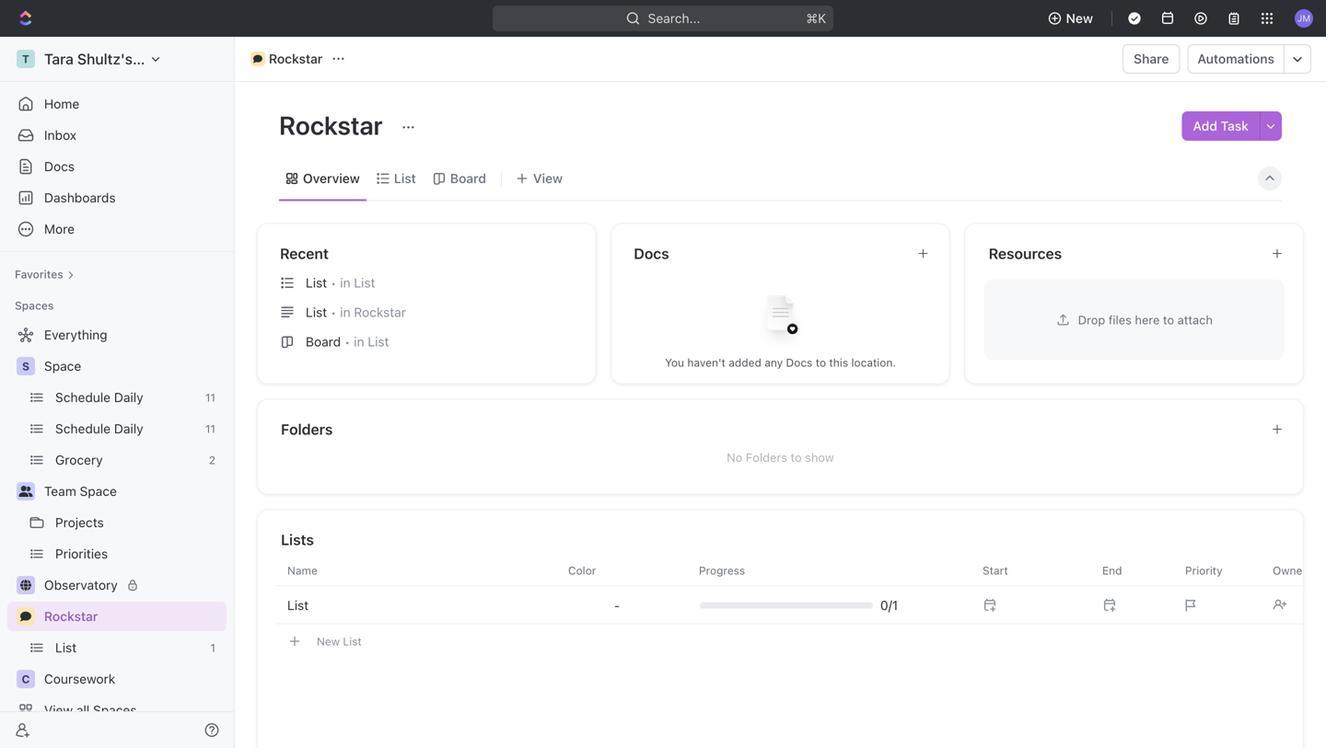 Task type: describe. For each thing, give the bounding box(es) containing it.
space link
[[44, 352, 223, 381]]

location.
[[851, 356, 896, 369]]

this
[[829, 356, 848, 369]]

team
[[44, 484, 76, 499]]

projects
[[55, 515, 104, 530]]

priorities
[[55, 547, 108, 562]]

jm button
[[1289, 4, 1319, 33]]

dashboards link
[[7, 183, 227, 213]]

drop files here to attach
[[1078, 313, 1213, 327]]

drop
[[1078, 313, 1105, 327]]

automations button
[[1188, 45, 1284, 73]]

progress button
[[688, 556, 961, 586]]

docs inside sidebar navigation
[[44, 159, 75, 174]]

list • in rockstar
[[306, 305, 406, 320]]

everything link
[[7, 320, 223, 350]]

add
[[1193, 118, 1217, 134]]

favorites button
[[7, 263, 82, 285]]

no folders to show
[[727, 451, 834, 465]]

rockstar up overview
[[279, 110, 388, 140]]

2 11 from the top
[[205, 423, 216, 436]]

search...
[[648, 11, 700, 26]]

in for list • in rockstar
[[340, 305, 350, 320]]

grocery link
[[55, 446, 201, 475]]

no
[[727, 451, 743, 465]]

dashboards
[[44, 190, 116, 205]]

inbox link
[[7, 121, 227, 150]]

rockstar up board • in list
[[354, 305, 406, 320]]

folders button
[[280, 419, 1256, 441]]

2 horizontal spatial to
[[1163, 313, 1174, 327]]

grocery
[[55, 453, 103, 468]]

overview
[[303, 171, 360, 186]]

add task button
[[1182, 111, 1260, 141]]

1 horizontal spatial folders
[[746, 451, 787, 465]]

start
[[983, 565, 1008, 577]]

coursework link
[[44, 665, 223, 694]]

1 schedule daily link from the top
[[55, 383, 198, 413]]

haven't
[[687, 356, 726, 369]]

share button
[[1123, 44, 1180, 74]]

t
[[22, 52, 29, 65]]

1 vertical spatial to
[[816, 356, 826, 369]]

home link
[[7, 89, 227, 119]]

2 vertical spatial list link
[[55, 634, 203, 663]]

1
[[210, 642, 216, 655]]

1 vertical spatial space
[[80, 484, 117, 499]]

name button
[[276, 556, 557, 586]]

observatory link
[[44, 571, 223, 600]]

board link
[[446, 166, 486, 192]]

owner
[[1273, 565, 1307, 577]]

priority
[[1185, 565, 1223, 577]]

projects link
[[55, 508, 223, 538]]

1 11 from the top
[[205, 391, 216, 404]]

task
[[1221, 118, 1249, 134]]

list • in list
[[306, 275, 375, 291]]

comment image
[[253, 54, 262, 64]]

start button
[[972, 556, 1091, 586]]

inbox
[[44, 128, 76, 143]]

1 vertical spatial list link
[[276, 588, 557, 624]]

in for board • in list
[[354, 334, 364, 350]]

view button
[[509, 166, 569, 192]]

you
[[665, 356, 684, 369]]

globe image
[[20, 580, 31, 591]]

tara
[[44, 50, 74, 68]]

1 vertical spatial rockstar link
[[44, 602, 223, 632]]

new list button
[[276, 626, 1326, 658]]

priority button
[[1174, 556, 1262, 586]]

added
[[729, 356, 762, 369]]

0 vertical spatial spaces
[[15, 299, 54, 312]]

1 horizontal spatial docs
[[634, 245, 669, 262]]

2 vertical spatial to
[[791, 451, 802, 465]]

new for new
[[1066, 11, 1093, 26]]



Task type: locate. For each thing, give the bounding box(es) containing it.
automations
[[1198, 51, 1275, 66]]

progress
[[699, 565, 745, 577]]

0 horizontal spatial new
[[317, 635, 340, 648]]

0 vertical spatial docs
[[44, 159, 75, 174]]

1 schedule daily from the top
[[55, 390, 143, 405]]

all
[[76, 703, 90, 718]]

2 schedule daily from the top
[[55, 421, 143, 437]]

in up list • in rockstar
[[340, 275, 350, 291]]

attach
[[1178, 313, 1213, 327]]

in up board • in list
[[340, 305, 350, 320]]

you haven't added any docs to this location.
[[665, 356, 896, 369]]

new button
[[1040, 4, 1104, 33]]

resources
[[989, 245, 1062, 262]]

0 vertical spatial board
[[450, 171, 486, 186]]

•
[[331, 276, 336, 290], [331, 306, 336, 320], [345, 335, 350, 349]]

list link down name "button"
[[276, 588, 557, 624]]

list inside button
[[343, 635, 362, 648]]

view for view
[[533, 171, 563, 186]]

to right here
[[1163, 313, 1174, 327]]

• up list • in rockstar
[[331, 276, 336, 290]]

end
[[1102, 565, 1122, 577]]

1 horizontal spatial board
[[450, 171, 486, 186]]

resources button
[[988, 243, 1256, 265]]

view inside tree
[[44, 703, 73, 718]]

• for board • in list
[[345, 335, 350, 349]]

everything
[[44, 327, 107, 343]]

sidebar navigation
[[0, 37, 239, 749]]

jm
[[1297, 13, 1311, 23]]

space, , element
[[17, 357, 35, 376]]

0 vertical spatial schedule
[[55, 390, 111, 405]]

view right the board link
[[533, 171, 563, 186]]

2 schedule from the top
[[55, 421, 111, 437]]

show
[[805, 451, 834, 465]]

0 vertical spatial schedule daily link
[[55, 383, 198, 413]]

2 daily from the top
[[114, 421, 143, 437]]

0 vertical spatial schedule daily
[[55, 390, 143, 405]]

docs
[[44, 159, 75, 174], [634, 245, 669, 262], [786, 356, 813, 369]]

schedule
[[55, 390, 111, 405], [55, 421, 111, 437]]

new inside button
[[317, 635, 340, 648]]

2 schedule daily link from the top
[[55, 414, 198, 444]]

1 horizontal spatial spaces
[[93, 703, 137, 718]]

1 vertical spatial in
[[340, 305, 350, 320]]

rockstar down the 'observatory'
[[44, 609, 98, 624]]

0 horizontal spatial board
[[306, 334, 341, 350]]

home
[[44, 96, 79, 111]]

• inside board • in list
[[345, 335, 350, 349]]

spaces
[[15, 299, 54, 312], [93, 703, 137, 718]]

0 vertical spatial 11
[[205, 391, 216, 404]]

schedule down space "link"
[[55, 390, 111, 405]]

rockstar
[[269, 51, 323, 66], [279, 110, 388, 140], [354, 305, 406, 320], [44, 609, 98, 624]]

coursework
[[44, 672, 115, 687]]

team space link
[[44, 477, 223, 507]]

in for list • in list
[[340, 275, 350, 291]]

1 vertical spatial folders
[[746, 451, 787, 465]]

board • in list
[[306, 334, 389, 350]]

• for list • in rockstar
[[331, 306, 336, 320]]

view left all
[[44, 703, 73, 718]]

add task
[[1193, 118, 1249, 134]]

spaces inside tree
[[93, 703, 137, 718]]

0 horizontal spatial spaces
[[15, 299, 54, 312]]

0 horizontal spatial view
[[44, 703, 73, 718]]

more button
[[7, 215, 227, 244]]

files
[[1109, 313, 1132, 327]]

2 vertical spatial •
[[345, 335, 350, 349]]

1 vertical spatial •
[[331, 306, 336, 320]]

1 vertical spatial spaces
[[93, 703, 137, 718]]

• for list • in list
[[331, 276, 336, 290]]

view
[[533, 171, 563, 186], [44, 703, 73, 718]]

schedule daily down space "link"
[[55, 390, 143, 405]]

1 vertical spatial schedule daily
[[55, 421, 143, 437]]

space down everything
[[44, 359, 81, 374]]

0 vertical spatial in
[[340, 275, 350, 291]]

1 vertical spatial 11
[[205, 423, 216, 436]]

space up "projects"
[[80, 484, 117, 499]]

s
[[22, 360, 30, 373]]

0/1
[[880, 598, 898, 613]]

overview link
[[299, 166, 360, 192]]

tree containing everything
[[7, 320, 227, 749]]

priorities link
[[55, 540, 223, 569]]

1 schedule from the top
[[55, 390, 111, 405]]

coursework, , element
[[17, 670, 35, 689]]

rockstar inside sidebar navigation
[[44, 609, 98, 624]]

schedule daily
[[55, 390, 143, 405], [55, 421, 143, 437]]

daily up grocery link
[[114, 421, 143, 437]]

• inside list • in list
[[331, 276, 336, 290]]

list link left the board link
[[390, 166, 416, 192]]

2 vertical spatial docs
[[786, 356, 813, 369]]

1 vertical spatial daily
[[114, 421, 143, 437]]

schedule daily link up grocery link
[[55, 414, 198, 444]]

0 vertical spatial daily
[[114, 390, 143, 405]]

0 vertical spatial new
[[1066, 11, 1093, 26]]

board
[[450, 171, 486, 186], [306, 334, 341, 350]]

end button
[[1091, 556, 1174, 586]]

to left show
[[791, 451, 802, 465]]

team space
[[44, 484, 117, 499]]

1 vertical spatial view
[[44, 703, 73, 718]]

0 vertical spatial folders
[[281, 421, 333, 438]]

1 horizontal spatial rockstar link
[[246, 48, 327, 70]]

list inside tree
[[55, 641, 77, 656]]

1 daily from the top
[[114, 390, 143, 405]]

to left 'this'
[[816, 356, 826, 369]]

comment image
[[20, 612, 31, 623]]

2
[[209, 454, 216, 467]]

tree
[[7, 320, 227, 749]]

11
[[205, 391, 216, 404], [205, 423, 216, 436]]

view for view all spaces
[[44, 703, 73, 718]]

2 horizontal spatial docs
[[786, 356, 813, 369]]

rockstar link
[[246, 48, 327, 70], [44, 602, 223, 632]]

new inside button
[[1066, 11, 1093, 26]]

⌘k
[[806, 11, 826, 26]]

0 vertical spatial list link
[[390, 166, 416, 192]]

more
[[44, 221, 75, 237]]

user group image
[[19, 486, 33, 497]]

favorites
[[15, 268, 63, 281]]

recent
[[280, 245, 329, 262]]

new list
[[317, 635, 362, 648]]

c
[[22, 673, 30, 686]]

0 vertical spatial to
[[1163, 313, 1174, 327]]

schedule daily link down space "link"
[[55, 383, 198, 413]]

1 horizontal spatial to
[[816, 356, 826, 369]]

any
[[765, 356, 783, 369]]

in down list • in rockstar
[[354, 334, 364, 350]]

board down list • in rockstar
[[306, 334, 341, 350]]

workspace
[[136, 50, 213, 68]]

schedule daily up 'grocery'
[[55, 421, 143, 437]]

0 horizontal spatial docs
[[44, 159, 75, 174]]

folders
[[281, 421, 333, 438], [746, 451, 787, 465]]

list
[[394, 171, 416, 186], [306, 275, 327, 291], [354, 275, 375, 291], [306, 305, 327, 320], [368, 334, 389, 350], [287, 598, 309, 613], [343, 635, 362, 648], [55, 641, 77, 656]]

1 vertical spatial schedule daily link
[[55, 414, 198, 444]]

lists button
[[280, 529, 1282, 551]]

daily down space "link"
[[114, 390, 143, 405]]

0 vertical spatial rockstar link
[[246, 48, 327, 70]]

color
[[568, 565, 596, 577]]

space
[[44, 359, 81, 374], [80, 484, 117, 499]]

tree inside sidebar navigation
[[7, 320, 227, 749]]

new
[[1066, 11, 1093, 26], [317, 635, 340, 648]]

board for board • in list
[[306, 334, 341, 350]]

2 vertical spatial in
[[354, 334, 364, 350]]

0 vertical spatial view
[[533, 171, 563, 186]]

owner button
[[1262, 556, 1326, 586]]

schedule up 'grocery'
[[55, 421, 111, 437]]

new for new list
[[317, 635, 340, 648]]

1 vertical spatial docs
[[634, 245, 669, 262]]

1 vertical spatial schedule
[[55, 421, 111, 437]]

1 vertical spatial new
[[317, 635, 340, 648]]

lists
[[281, 531, 314, 549]]

folders inside button
[[281, 421, 333, 438]]

color button
[[557, 556, 677, 586]]

spaces down favorites on the top left of page
[[15, 299, 54, 312]]

view inside button
[[533, 171, 563, 186]]

share
[[1134, 51, 1169, 66]]

0 horizontal spatial rockstar link
[[44, 602, 223, 632]]

0 horizontal spatial folders
[[281, 421, 333, 438]]

tara shultz's workspace, , element
[[17, 50, 35, 68]]

• down list • in rockstar
[[345, 335, 350, 349]]

observatory
[[44, 578, 118, 593]]

spaces right all
[[93, 703, 137, 718]]

0 vertical spatial •
[[331, 276, 336, 290]]

board left view dropdown button
[[450, 171, 486, 186]]

tara shultz's workspace
[[44, 50, 213, 68]]

here
[[1135, 313, 1160, 327]]

space inside "link"
[[44, 359, 81, 374]]

list link up "coursework" link
[[55, 634, 203, 663]]

• inside list • in rockstar
[[331, 306, 336, 320]]

1 horizontal spatial new
[[1066, 11, 1093, 26]]

0 horizontal spatial to
[[791, 451, 802, 465]]

docs link
[[7, 152, 227, 181]]

to
[[1163, 313, 1174, 327], [816, 356, 826, 369], [791, 451, 802, 465]]

1 horizontal spatial view
[[533, 171, 563, 186]]

view all spaces link
[[7, 696, 223, 726]]

board for board
[[450, 171, 486, 186]]

dropdown menu image
[[614, 599, 620, 613]]

schedule daily link
[[55, 383, 198, 413], [55, 414, 198, 444]]

0 vertical spatial space
[[44, 359, 81, 374]]

rockstar right comment image
[[269, 51, 323, 66]]

• down list • in list
[[331, 306, 336, 320]]

daily
[[114, 390, 143, 405], [114, 421, 143, 437]]

shultz's
[[77, 50, 133, 68]]

name
[[287, 565, 318, 577]]

1 vertical spatial board
[[306, 334, 341, 350]]

no most used docs image
[[744, 282, 817, 355]]

view all spaces
[[44, 703, 137, 718]]

view button
[[509, 157, 569, 200]]



Task type: vqa. For each thing, say whether or not it's contained in the screenshot.
Inbox link
yes



